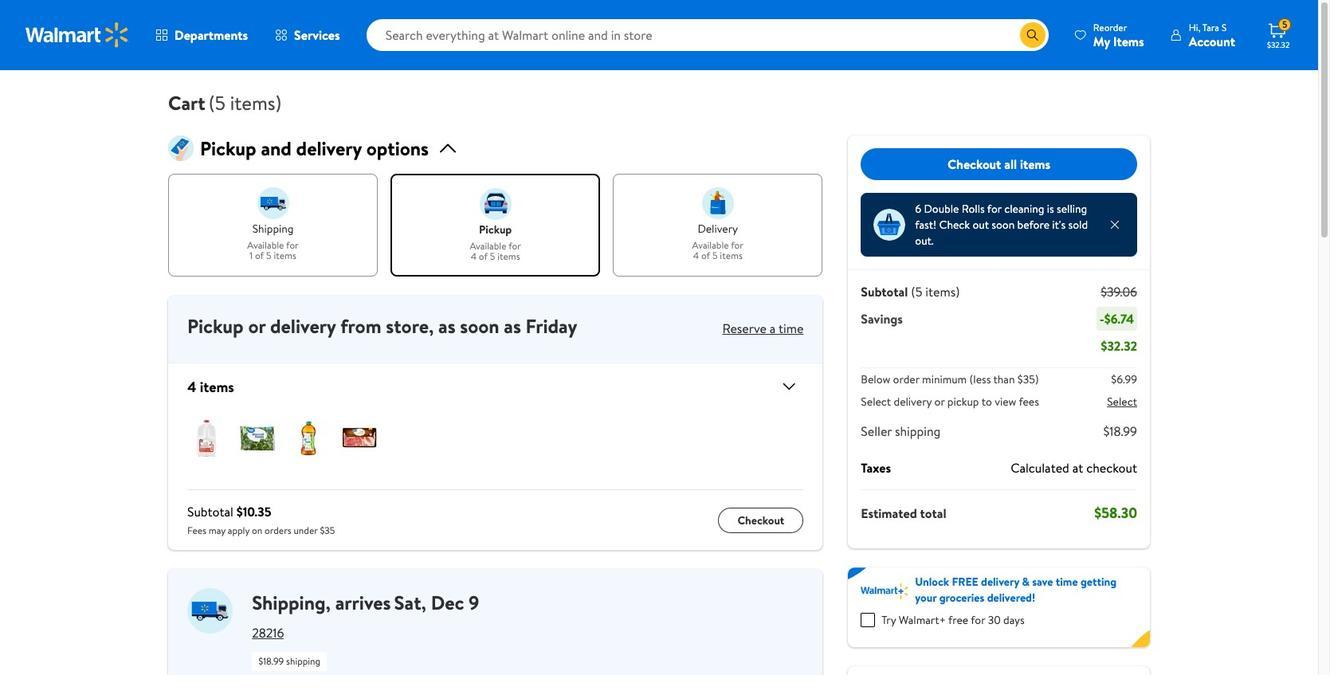 Task type: locate. For each thing, give the bounding box(es) containing it.
1 horizontal spatial items)
[[926, 283, 960, 301]]

checkout inside button
[[738, 512, 785, 528]]

available inside 'pickup available for 4 of 5 items'
[[470, 239, 507, 252]]

savings
[[861, 310, 903, 328]]

0 horizontal spatial subtotal
[[187, 503, 234, 521]]

0 horizontal spatial of
[[255, 249, 264, 263]]

pickup down the intent image for pickup
[[479, 222, 512, 238]]

shipping down shipping
[[286, 655, 321, 668]]

0 horizontal spatial pickup
[[479, 222, 512, 238]]

0 vertical spatial subtotal
[[861, 283, 908, 301]]

1 vertical spatial items)
[[926, 283, 960, 301]]

for inside delivery available for 4 of 5 items
[[731, 238, 744, 252]]

5 inside shipping available for 1 of 5 items
[[266, 249, 272, 263]]

soon
[[992, 217, 1015, 233], [460, 313, 500, 340]]

$18.99
[[1104, 423, 1138, 440], [259, 655, 284, 668]]

4 items
[[187, 377, 234, 397]]

4 inside delivery available for 4 of 5 items
[[694, 249, 699, 263]]

cart_gic_illustration image
[[168, 136, 194, 161]]

6 double rolls for cleaning is selling fast! check out soon before it's sold out.
[[916, 201, 1089, 249]]

delivery right 'and' at the top left of the page
[[296, 135, 362, 162]]

1 vertical spatial ,
[[326, 589, 331, 616]]

subtotal up may
[[187, 503, 234, 521]]

shipping
[[252, 589, 326, 616]]

total
[[921, 504, 947, 522]]

1 vertical spatial pickup
[[948, 394, 980, 410]]

available down the intent image for pickup
[[470, 239, 507, 252]]

$35)
[[1018, 372, 1039, 388]]

1 vertical spatial (5
[[912, 283, 923, 301]]

1 horizontal spatial (5
[[912, 283, 923, 301]]

1 vertical spatial subtotal
[[187, 503, 234, 521]]

1 horizontal spatial available
[[470, 239, 507, 252]]

0 vertical spatial (5
[[209, 89, 226, 116]]

time inside unlock free delivery & save time getting your groceries delivered!
[[1056, 574, 1079, 590]]

subtotal up savings
[[861, 283, 908, 301]]

$32.32 down $6.74
[[1102, 337, 1138, 355]]

0 horizontal spatial ,
[[326, 589, 331, 616]]

0 horizontal spatial as
[[439, 313, 456, 340]]

soon inside 6 double rolls for cleaning is selling fast! check out soon before it's sold out.
[[992, 217, 1015, 233]]

subtotal for subtotal $10.35 fees may apply on orders under $35
[[187, 503, 234, 521]]

banner
[[849, 568, 1151, 648]]

items down the intent image for pickup
[[498, 250, 520, 263]]

pickup left the to
[[948, 394, 980, 410]]

1 horizontal spatial ,
[[429, 313, 434, 340]]

soon left the friday
[[460, 313, 500, 340]]

below order minimum (less than $35)
[[861, 372, 1039, 388]]

out
[[973, 217, 990, 233]]

available for delivery
[[693, 238, 729, 252]]

under
[[294, 524, 318, 538]]

pickup and delivery options
[[200, 135, 429, 162]]

walmart plus image
[[861, 584, 909, 600]]

1 horizontal spatial select
[[1108, 394, 1138, 410]]

of down the intent image for pickup
[[479, 250, 488, 263]]

of for shipping
[[255, 249, 264, 263]]

1 horizontal spatial $32.32
[[1268, 39, 1291, 50]]

2 select from the left
[[1108, 394, 1138, 410]]

,
[[429, 313, 434, 340], [326, 589, 331, 616]]

shipping inside shipping, arrives sat, dec 9 28216 element
[[286, 655, 321, 668]]

, left arrives
[[326, 589, 331, 616]]

friday
[[526, 313, 578, 340]]

0 horizontal spatial select
[[861, 394, 892, 410]]

services button
[[262, 16, 354, 54]]

1 horizontal spatial or
[[935, 394, 945, 410]]

delivery left from
[[270, 313, 336, 340]]

pickup for pickup or delivery from store , as soon as        friday
[[187, 313, 244, 340]]

services
[[294, 26, 340, 44]]

$18.99 down select button
[[1104, 423, 1138, 440]]

5 right 1
[[266, 249, 272, 263]]

1
[[250, 249, 253, 263]]

items down intent image for delivery
[[720, 249, 743, 263]]

$18.99 for $18.99 shipping
[[259, 655, 284, 668]]

for for delivery
[[731, 238, 744, 252]]

less than x qty image
[[874, 209, 906, 241]]

banner containing unlock free delivery & save time getting your groceries delivered!
[[849, 568, 1151, 648]]

as
[[439, 313, 456, 340], [504, 313, 521, 340]]

items right 1
[[274, 249, 297, 263]]

order
[[894, 372, 920, 388]]

4 inside 'pickup available for 4 of 5 items'
[[471, 250, 477, 263]]

for for shipping
[[286, 238, 299, 252]]

for left 30
[[972, 612, 986, 628]]

pickup down cart (5 items)
[[200, 135, 257, 162]]

for inside shipping available for 1 of 5 items
[[286, 238, 299, 252]]

seller shipping
[[861, 423, 941, 440]]

1 horizontal spatial as
[[504, 313, 521, 340]]

28216
[[252, 624, 284, 642]]

time right save
[[1056, 574, 1079, 590]]

checkout for checkout all items
[[948, 155, 1002, 173]]

shipping for $18.99 shipping
[[286, 655, 321, 668]]

5 down the intent image for pickup
[[490, 250, 496, 263]]

of inside 'pickup available for 4 of 5 items'
[[479, 250, 488, 263]]

subtotal
[[861, 283, 908, 301], [187, 503, 234, 521]]

$32.32 right account
[[1268, 39, 1291, 50]]

select for select button
[[1108, 394, 1138, 410]]

time right a
[[779, 320, 804, 337]]

0 horizontal spatial checkout
[[738, 512, 785, 528]]

1 horizontal spatial subtotal
[[861, 283, 908, 301]]

subtotal $10.35 fees may apply on orders under $35
[[187, 503, 335, 538]]

items inside 'pickup available for 4 of 5 items'
[[498, 250, 520, 263]]

(5 right cart
[[209, 89, 226, 116]]

taxes
[[861, 459, 892, 477]]

0 horizontal spatial $18.99
[[259, 655, 284, 668]]

items right all
[[1021, 155, 1051, 173]]

2 horizontal spatial of
[[702, 249, 711, 263]]

1 horizontal spatial pickup
[[948, 394, 980, 410]]

view all items image
[[774, 377, 799, 396]]

pickup or delivery from store , as soon as        friday
[[187, 313, 578, 340]]

it's
[[1053, 217, 1066, 233]]

0 vertical spatial pickup
[[200, 135, 257, 162]]

$18.99 for $18.99
[[1104, 423, 1138, 440]]

as right store
[[439, 313, 456, 340]]

for down intent image for delivery
[[731, 238, 744, 252]]

for for pickup
[[509, 239, 521, 252]]

items for pickup
[[498, 250, 520, 263]]

orders
[[265, 524, 292, 538]]

available inside shipping available for 1 of 5 items
[[247, 238, 284, 252]]

departments button
[[142, 16, 262, 54]]

items inside delivery available for 4 of 5 items
[[720, 249, 743, 263]]

search icon image
[[1027, 29, 1040, 41]]

0 vertical spatial $18.99
[[1104, 423, 1138, 440]]

walmart image
[[26, 22, 129, 48]]

free
[[952, 574, 979, 590]]

select button
[[1108, 394, 1138, 410]]

subtotal (5 items)
[[861, 283, 960, 301]]

0 vertical spatial soon
[[992, 217, 1015, 233]]

1 select from the left
[[861, 394, 892, 410]]

fast!
[[916, 217, 937, 233]]

items inside button
[[1021, 155, 1051, 173]]

0 horizontal spatial 4
[[187, 377, 196, 397]]

calculated
[[1011, 459, 1070, 477]]

shipping inside shipping available for 1 of 5 items
[[252, 221, 294, 237]]

hi,
[[1190, 20, 1201, 34]]

0 vertical spatial shipping
[[252, 221, 294, 237]]

available inside delivery available for 4 of 5 items
[[693, 238, 729, 252]]

2 vertical spatial shipping
[[286, 655, 321, 668]]

Try Walmart+ free for 30 days checkbox
[[861, 613, 876, 628]]

available for pickup
[[470, 239, 507, 252]]

select down below in the right of the page
[[861, 394, 892, 410]]

of inside shipping available for 1 of 5 items
[[255, 249, 264, 263]]

0 horizontal spatial (5
[[209, 89, 226, 116]]

1 vertical spatial checkout
[[738, 512, 785, 528]]

items) down 'out.'
[[926, 283, 960, 301]]

shipping available for 1 of 5 items
[[247, 221, 299, 263]]

options
[[367, 135, 429, 162]]

dec
[[431, 589, 464, 616]]

1 vertical spatial $18.99
[[259, 655, 284, 668]]

0 horizontal spatial items)
[[230, 89, 282, 116]]

and
[[261, 135, 292, 162]]

select delivery or pickup to view fees
[[861, 394, 1040, 410]]

2 as from the left
[[504, 313, 521, 340]]

items up great value whole vitamin d milk, gallon, 128 fl oz with addon services image
[[200, 377, 234, 397]]

delivery available for 4 of 5 items
[[693, 221, 744, 263]]

checkout inside button
[[948, 155, 1002, 173]]

as left the friday
[[504, 313, 521, 340]]

available down intent image for shipping
[[247, 238, 284, 252]]

0 horizontal spatial time
[[779, 320, 804, 337]]

save
[[1033, 574, 1054, 590]]

a
[[770, 320, 776, 337]]

of inside delivery available for 4 of 5 items
[[702, 249, 711, 263]]

2 horizontal spatial available
[[693, 238, 729, 252]]

$58.30
[[1095, 503, 1138, 523]]

items) for subtotal (5 items)
[[926, 283, 960, 301]]

delivery for unlock free delivery & save time getting your groceries delivered!
[[982, 574, 1020, 590]]

unlock free delivery & save time getting your groceries delivered!
[[916, 574, 1117, 606]]

of down intent image for delivery
[[702, 249, 711, 263]]

5 down intent image for delivery
[[713, 249, 718, 263]]

$18.99 inside shipping, arrives sat, dec 9 28216 element
[[259, 655, 284, 668]]

shipping down intent image for shipping
[[252, 221, 294, 237]]

2 horizontal spatial 4
[[694, 249, 699, 263]]

1 as from the left
[[439, 313, 456, 340]]

0 vertical spatial items)
[[230, 89, 282, 116]]

pickup and delivery options button
[[168, 135, 823, 162]]

for
[[988, 201, 1002, 217], [286, 238, 299, 252], [731, 238, 744, 252], [509, 239, 521, 252], [972, 612, 986, 628]]

for right 1
[[286, 238, 299, 252]]

0 vertical spatial ,
[[429, 313, 434, 340]]

out.
[[916, 233, 934, 249]]

1 horizontal spatial checkout
[[948, 155, 1002, 173]]

pickup
[[479, 222, 512, 238], [948, 394, 980, 410]]

0 vertical spatial pickup
[[479, 222, 512, 238]]

5 right s
[[1283, 18, 1288, 31]]

for right rolls
[[988, 201, 1002, 217]]

5 for delivery
[[713, 249, 718, 263]]

1 horizontal spatial soon
[[992, 217, 1015, 233]]

cleaning
[[1005, 201, 1045, 217]]

items
[[1114, 32, 1145, 50]]

$32.32
[[1268, 39, 1291, 50], [1102, 337, 1138, 355]]

1 vertical spatial or
[[935, 394, 945, 410]]

available down intent image for delivery
[[693, 238, 729, 252]]

items) up 'and' at the top left of the page
[[230, 89, 282, 116]]

select down "$6.99" on the bottom of page
[[1108, 394, 1138, 410]]

(5 down 'out.'
[[912, 283, 923, 301]]

or down 1
[[248, 313, 266, 340]]

checkout all items button
[[861, 148, 1138, 180]]

shipping right seller
[[895, 423, 941, 440]]

1 horizontal spatial of
[[479, 250, 488, 263]]

great value 100% apple juice, 96 fl oz with addon services image
[[289, 420, 328, 458]]

may
[[209, 524, 226, 538]]

5 inside 'pickup available for 4 of 5 items'
[[490, 250, 496, 263]]

pickup
[[200, 135, 257, 162], [187, 313, 244, 340]]

1 vertical spatial time
[[1056, 574, 1079, 590]]

your
[[916, 590, 937, 606]]

items inside shipping available for 1 of 5 items
[[274, 249, 297, 263]]

delivery inside unlock free delivery & save time getting your groceries delivered!
[[982, 574, 1020, 590]]

delivery left &
[[982, 574, 1020, 590]]

0 vertical spatial checkout
[[948, 155, 1002, 173]]

1 horizontal spatial $18.99
[[1104, 423, 1138, 440]]

for inside 'pickup available for 4 of 5 items'
[[509, 239, 521, 252]]

list
[[168, 174, 823, 277]]

of right 1
[[255, 249, 264, 263]]

items
[[1021, 155, 1051, 173], [274, 249, 297, 263], [720, 249, 743, 263], [498, 250, 520, 263], [200, 377, 234, 397]]

to
[[982, 394, 993, 410]]

0 vertical spatial or
[[248, 313, 266, 340]]

days
[[1004, 612, 1025, 628]]

or down minimum
[[935, 394, 945, 410]]

5
[[1283, 18, 1288, 31], [266, 249, 272, 263], [713, 249, 718, 263], [490, 250, 496, 263]]

select
[[861, 394, 892, 410], [1108, 394, 1138, 410]]

1 vertical spatial shipping
[[895, 423, 941, 440]]

1 horizontal spatial time
[[1056, 574, 1079, 590]]

pickup up 4 items
[[187, 313, 244, 340]]

, right from
[[429, 313, 434, 340]]

subtotal inside subtotal $10.35 fees may apply on orders under $35
[[187, 503, 234, 521]]

Walmart Site-Wide search field
[[367, 19, 1049, 51]]

delivery down intent image for delivery
[[698, 221, 739, 237]]

0 horizontal spatial soon
[[460, 313, 500, 340]]

my
[[1094, 32, 1111, 50]]

0 horizontal spatial $32.32
[[1102, 337, 1138, 355]]

0 horizontal spatial available
[[247, 238, 284, 252]]

soon right out
[[992, 217, 1015, 233]]

check
[[940, 217, 971, 233]]

$18.99 down 28216
[[259, 655, 284, 668]]

for down the intent image for pickup
[[509, 239, 521, 252]]

delivery down order
[[894, 394, 932, 410]]

4 for pickup
[[471, 250, 477, 263]]

5 inside delivery available for 4 of 5 items
[[713, 249, 718, 263]]

1 vertical spatial pickup
[[187, 313, 244, 340]]

close nudge image
[[1109, 218, 1122, 231]]

calculated at checkout
[[1011, 459, 1138, 477]]

checkout button
[[719, 508, 804, 533]]

getting
[[1081, 574, 1117, 590]]

1 horizontal spatial 4
[[471, 250, 477, 263]]



Task type: vqa. For each thing, say whether or not it's contained in the screenshot.
shipping
yes



Task type: describe. For each thing, give the bounding box(es) containing it.
4 for delivery
[[694, 249, 699, 263]]

fulfillment logo image
[[187, 589, 233, 634]]

store
[[386, 313, 429, 340]]

reorder
[[1094, 20, 1128, 34]]

cart (5 items)
[[168, 89, 282, 116]]

delivered!
[[988, 590, 1036, 606]]

at
[[1073, 459, 1084, 477]]

estimated total
[[861, 504, 947, 522]]

1 vertical spatial soon
[[460, 313, 500, 340]]

5 $32.32
[[1268, 18, 1291, 50]]

Search search field
[[367, 19, 1049, 51]]

arrives
[[335, 589, 391, 616]]

5 inside "5 $32.32"
[[1283, 18, 1288, 31]]

intent image for pickup image
[[480, 188, 512, 220]]

for inside 6 double rolls for cleaning is selling fast! check out soon before it's sold out.
[[988, 201, 1002, 217]]

pickup inside 'pickup available for 4 of 5 items'
[[479, 222, 512, 238]]

walmart+
[[899, 612, 947, 628]]

great value whole vitamin d milk, gallon, 128 fl oz with addon services image
[[187, 420, 226, 458]]

pickup for pickup and delivery options
[[200, 135, 257, 162]]

, inside shipping , arrives sat, dec 9 28216
[[326, 589, 331, 616]]

checkout
[[1087, 459, 1138, 477]]

select for select delivery or pickup to view fees
[[861, 394, 892, 410]]

hi, tara s account
[[1190, 20, 1236, 50]]

great value hickory smoked bacon, 12 oz with addon services image
[[341, 420, 379, 458]]

groceries
[[940, 590, 985, 606]]

1 vertical spatial $32.32
[[1102, 337, 1138, 355]]

seller
[[861, 423, 892, 440]]

apply
[[228, 524, 250, 538]]

subtotal for subtotal (5 items)
[[861, 283, 908, 301]]

as soon as 
      friday element
[[439, 313, 578, 340]]

from
[[341, 313, 382, 340]]

fees
[[1019, 394, 1040, 410]]

minimum
[[923, 372, 967, 388]]

free
[[949, 612, 969, 628]]

items for delivery
[[720, 249, 743, 263]]

before
[[1018, 217, 1050, 233]]

30
[[989, 612, 1001, 628]]

selling
[[1057, 201, 1088, 217]]

delivery for pickup or delivery from store , as soon as        friday
[[270, 313, 336, 340]]

5 for pickup
[[490, 250, 496, 263]]

list containing shipping
[[168, 174, 823, 277]]

is
[[1048, 201, 1055, 217]]

$6.74
[[1105, 310, 1135, 328]]

reserve a time
[[723, 320, 804, 337]]

pickup available for 4 of 5 items
[[470, 222, 521, 263]]

delivery for pickup and delivery options
[[296, 135, 362, 162]]

(5 for subtotal
[[912, 283, 923, 301]]

0 horizontal spatial or
[[248, 313, 266, 340]]

cart
[[168, 89, 206, 116]]

$6.99
[[1112, 372, 1138, 388]]

(5 for cart
[[209, 89, 226, 116]]

intent image for delivery image
[[702, 187, 734, 219]]

available for shipping
[[247, 238, 284, 252]]

s
[[1222, 20, 1227, 34]]

0 vertical spatial time
[[779, 320, 804, 337]]

checkout for checkout
[[738, 512, 785, 528]]

on
[[252, 524, 263, 538]]

(less
[[970, 372, 992, 388]]

try
[[882, 612, 897, 628]]

shipping , arrives sat, dec 9 28216
[[252, 589, 479, 642]]

view
[[995, 394, 1017, 410]]

intent image for shipping image
[[257, 187, 289, 219]]

shipping, arrives sat, dec 9 28216 element
[[168, 569, 823, 672]]

5 for shipping
[[266, 249, 272, 263]]

below
[[861, 372, 891, 388]]

items for shipping
[[274, 249, 297, 263]]

great value frozen broccoli florets, 12 oz steamable bag with addon services image
[[238, 420, 277, 458]]

items) for cart (5 items)
[[230, 89, 282, 116]]

fees
[[187, 524, 206, 538]]

checkout all items
[[948, 155, 1051, 173]]

0 vertical spatial $32.32
[[1268, 39, 1291, 50]]

&
[[1023, 574, 1030, 590]]

estimated
[[861, 504, 918, 522]]

-
[[1100, 310, 1105, 328]]

of for pickup
[[479, 250, 488, 263]]

than
[[994, 372, 1016, 388]]

28216 button
[[252, 624, 284, 642]]

unlock
[[916, 574, 950, 590]]

9
[[469, 589, 479, 616]]

$18.99 shipping
[[259, 655, 321, 668]]

6
[[916, 201, 922, 217]]

shipping for seller shipping
[[895, 423, 941, 440]]

$35
[[320, 524, 335, 538]]

tara
[[1203, 20, 1220, 34]]

delivery inside delivery available for 4 of 5 items
[[698, 221, 739, 237]]

$39.06
[[1101, 283, 1138, 301]]

sat,
[[394, 589, 427, 616]]

departments
[[175, 26, 248, 44]]

account
[[1190, 32, 1236, 50]]

reorder my items
[[1094, 20, 1145, 50]]

reserve a time button
[[723, 320, 804, 337]]

of for delivery
[[702, 249, 711, 263]]

rolls
[[962, 201, 985, 217]]

reserve
[[723, 320, 767, 337]]

all
[[1005, 155, 1018, 173]]



